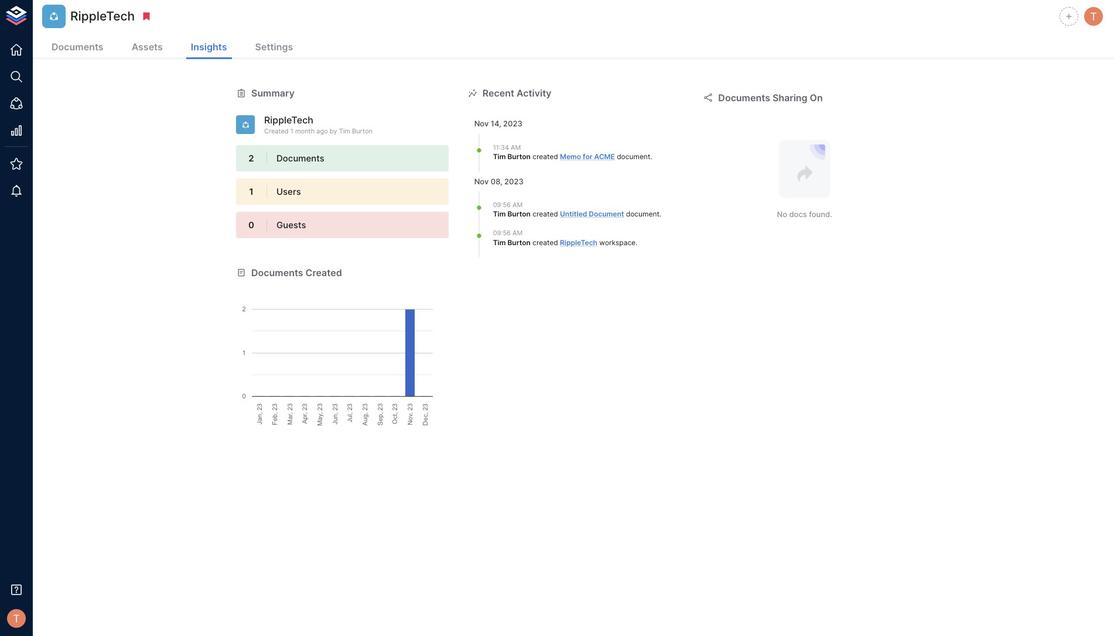 Task type: vqa. For each thing, say whether or not it's contained in the screenshot.
Product Launch Marketing Plan
no



Task type: describe. For each thing, give the bounding box(es) containing it.
document
[[589, 210, 624, 219]]

burton inside rippletech created 1 month ago by tim burton
[[352, 127, 373, 135]]

09:56 for untitled document
[[493, 201, 511, 209]]

rippletech for rippletech
[[70, 9, 135, 24]]

tim inside rippletech created 1 month ago by tim burton
[[339, 127, 350, 135]]

created for documents created
[[306, 267, 342, 279]]

tim for untitled
[[493, 210, 506, 219]]

documents link
[[47, 36, 108, 59]]

created for rippletech created 1 month ago by tim burton
[[264, 127, 289, 135]]

documents for documents created
[[251, 267, 303, 279]]

users
[[276, 186, 301, 198]]

11:34 am tim burton created memo for acme document .
[[493, 143, 652, 161]]

activity
[[517, 87, 551, 99]]

t for the leftmost t button
[[13, 613, 20, 626]]

burton for memo
[[508, 152, 531, 161]]

burton for untitled
[[508, 210, 531, 219]]

rippletech for rippletech created 1 month ago by tim burton
[[264, 114, 313, 126]]

09:56 for rippletech
[[493, 229, 511, 237]]

memo for acme link
[[560, 152, 615, 161]]

document inside 09:56 am tim burton created untitled document document .
[[626, 210, 659, 219]]

rippletech inside "09:56 am tim burton created rippletech workspace ."
[[560, 238, 597, 247]]

nov 14, 2023
[[474, 119, 522, 129]]

no docs found.
[[777, 210, 832, 219]]

burton for rippletech
[[508, 238, 531, 247]]

rippletech created 1 month ago by tim burton
[[264, 114, 373, 135]]

0
[[248, 220, 254, 231]]

documents sharing on
[[718, 92, 823, 104]]

workspace
[[599, 238, 636, 247]]

insights
[[191, 41, 227, 53]]

ago
[[316, 127, 328, 135]]

documents created
[[251, 267, 342, 279]]

docs
[[789, 210, 807, 219]]

memo
[[560, 152, 581, 161]]

0 horizontal spatial t button
[[4, 606, 29, 632]]

2023 for nov 08, 2023
[[504, 177, 524, 186]]

summary
[[251, 87, 295, 99]]

08,
[[491, 177, 502, 186]]

rippletech link
[[560, 238, 597, 247]]

sharing
[[773, 92, 808, 104]]

1 inside rippletech created 1 month ago by tim burton
[[290, 127, 293, 135]]

remove bookmark image
[[141, 11, 152, 22]]



Task type: locate. For each thing, give the bounding box(es) containing it.
0 horizontal spatial rippletech
[[70, 9, 135, 24]]

0 vertical spatial 1
[[290, 127, 293, 135]]

am inside "09:56 am tim burton created rippletech workspace ."
[[513, 229, 523, 237]]

2 nov from the top
[[474, 177, 489, 186]]

1 09:56 from the top
[[493, 201, 511, 209]]

burton inside 11:34 am tim burton created memo for acme document .
[[508, 152, 531, 161]]

.
[[650, 152, 652, 161], [659, 210, 661, 219], [636, 238, 638, 247]]

1 vertical spatial am
[[513, 201, 523, 209]]

0 horizontal spatial t
[[13, 613, 20, 626]]

2 horizontal spatial .
[[659, 210, 661, 219]]

assets
[[132, 41, 163, 53]]

0 vertical spatial 09:56
[[493, 201, 511, 209]]

14,
[[491, 119, 501, 129]]

t for topmost t button
[[1090, 10, 1097, 23]]

tim for rippletech
[[493, 238, 506, 247]]

. right rippletech link
[[636, 238, 638, 247]]

nov
[[474, 119, 489, 129], [474, 177, 489, 186]]

created inside 09:56 am tim burton created untitled document document .
[[533, 210, 558, 219]]

created
[[533, 152, 558, 161], [533, 210, 558, 219], [533, 238, 558, 247]]

created inside rippletech created 1 month ago by tim burton
[[264, 127, 289, 135]]

nov for nov 08, 2023
[[474, 177, 489, 186]]

1 vertical spatial 09:56
[[493, 229, 511, 237]]

a chart. element
[[236, 280, 449, 426]]

guests
[[276, 220, 306, 231]]

0 vertical spatial created
[[533, 152, 558, 161]]

created for memo
[[533, 152, 558, 161]]

recent
[[482, 87, 514, 99]]

nov 08, 2023
[[474, 177, 524, 186]]

found.
[[809, 210, 832, 219]]

2 vertical spatial created
[[533, 238, 558, 247]]

2
[[249, 153, 254, 164]]

1 vertical spatial nov
[[474, 177, 489, 186]]

created for untitled
[[533, 210, 558, 219]]

0 vertical spatial .
[[650, 152, 652, 161]]

untitled document link
[[560, 210, 624, 219]]

on
[[810, 92, 823, 104]]

am
[[511, 143, 521, 151], [513, 201, 523, 209], [513, 229, 523, 237]]

0 vertical spatial 2023
[[503, 119, 522, 129]]

tim inside "09:56 am tim burton created rippletech workspace ."
[[493, 238, 506, 247]]

11:34
[[493, 143, 509, 151]]

1 horizontal spatial t button
[[1083, 5, 1105, 28]]

2 vertical spatial .
[[636, 238, 638, 247]]

tim
[[339, 127, 350, 135], [493, 152, 506, 161], [493, 210, 506, 219], [493, 238, 506, 247]]

09:56
[[493, 201, 511, 209], [493, 229, 511, 237]]

tim for memo
[[493, 152, 506, 161]]

no
[[777, 210, 787, 219]]

documents for documents link
[[52, 41, 103, 53]]

1 down 2
[[249, 186, 253, 198]]

created left rippletech link
[[533, 238, 558, 247]]

acme
[[594, 152, 615, 161]]

0 horizontal spatial 1
[[249, 186, 253, 198]]

burton inside "09:56 am tim burton created rippletech workspace ."
[[508, 238, 531, 247]]

am for memo
[[511, 143, 521, 151]]

created down guests
[[306, 267, 342, 279]]

assets link
[[127, 36, 167, 59]]

t
[[1090, 10, 1097, 23], [13, 613, 20, 626]]

by
[[330, 127, 337, 135]]

. right document
[[659, 210, 661, 219]]

insights link
[[186, 36, 232, 59]]

rippletech
[[70, 9, 135, 24], [264, 114, 313, 126], [560, 238, 597, 247]]

2023 right 14,
[[503, 119, 522, 129]]

2 vertical spatial am
[[513, 229, 523, 237]]

1 horizontal spatial .
[[650, 152, 652, 161]]

1 vertical spatial t
[[13, 613, 20, 626]]

document inside 11:34 am tim burton created memo for acme document .
[[617, 152, 650, 161]]

rippletech up documents link
[[70, 9, 135, 24]]

1 vertical spatial t button
[[4, 606, 29, 632]]

0 vertical spatial nov
[[474, 119, 489, 129]]

09:56 am tim burton created rippletech workspace .
[[493, 229, 638, 247]]

0 horizontal spatial created
[[264, 127, 289, 135]]

a chart. image
[[236, 280, 449, 426]]

2 created from the top
[[533, 210, 558, 219]]

1 horizontal spatial rippletech
[[264, 114, 313, 126]]

am inside 11:34 am tim burton created memo for acme document .
[[511, 143, 521, 151]]

. inside 11:34 am tim burton created memo for acme document .
[[650, 152, 652, 161]]

rippletech inside rippletech created 1 month ago by tim burton
[[264, 114, 313, 126]]

0 vertical spatial created
[[264, 127, 289, 135]]

burton inside 09:56 am tim burton created untitled document document .
[[508, 210, 531, 219]]

created inside "09:56 am tim burton created rippletech workspace ."
[[533, 238, 558, 247]]

1 vertical spatial rippletech
[[264, 114, 313, 126]]

documents for documents sharing on
[[718, 92, 770, 104]]

settings link
[[250, 36, 298, 59]]

created left month
[[264, 127, 289, 135]]

rippletech down untitled
[[560, 238, 597, 247]]

1 left month
[[290, 127, 293, 135]]

created left memo
[[533, 152, 558, 161]]

0 vertical spatial t button
[[1083, 5, 1105, 28]]

1 nov from the top
[[474, 119, 489, 129]]

1 horizontal spatial 1
[[290, 127, 293, 135]]

tim inside 09:56 am tim burton created untitled document document .
[[493, 210, 506, 219]]

created left untitled
[[533, 210, 558, 219]]

nov left 08,
[[474, 177, 489, 186]]

month
[[295, 127, 315, 135]]

. inside "09:56 am tim burton created rippletech workspace ."
[[636, 238, 638, 247]]

document
[[617, 152, 650, 161], [626, 210, 659, 219]]

1 horizontal spatial created
[[306, 267, 342, 279]]

2 09:56 from the top
[[493, 229, 511, 237]]

0 vertical spatial document
[[617, 152, 650, 161]]

documents
[[52, 41, 103, 53], [718, 92, 770, 104], [276, 153, 324, 164], [251, 267, 303, 279]]

2 vertical spatial rippletech
[[560, 238, 597, 247]]

1 vertical spatial created
[[306, 267, 342, 279]]

1 vertical spatial .
[[659, 210, 661, 219]]

1 vertical spatial document
[[626, 210, 659, 219]]

1 vertical spatial 1
[[249, 186, 253, 198]]

created for rippletech
[[533, 238, 558, 247]]

0 vertical spatial am
[[511, 143, 521, 151]]

0 vertical spatial t
[[1090, 10, 1097, 23]]

tim inside 11:34 am tim burton created memo for acme document .
[[493, 152, 506, 161]]

. inside 09:56 am tim burton created untitled document document .
[[659, 210, 661, 219]]

09:56 inside "09:56 am tim burton created rippletech workspace ."
[[493, 229, 511, 237]]

created
[[264, 127, 289, 135], [306, 267, 342, 279]]

for
[[583, 152, 592, 161]]

burton
[[352, 127, 373, 135], [508, 152, 531, 161], [508, 210, 531, 219], [508, 238, 531, 247]]

t button
[[1083, 5, 1105, 28], [4, 606, 29, 632]]

am for rippletech
[[513, 229, 523, 237]]

am inside 09:56 am tim burton created untitled document document .
[[513, 201, 523, 209]]

nov for nov 14, 2023
[[474, 119, 489, 129]]

09:56 am tim burton created untitled document document .
[[493, 201, 661, 219]]

0 horizontal spatial .
[[636, 238, 638, 247]]

2 horizontal spatial rippletech
[[560, 238, 597, 247]]

document right document
[[626, 210, 659, 219]]

document right acme
[[617, 152, 650, 161]]

1 vertical spatial 2023
[[504, 177, 524, 186]]

1 horizontal spatial t
[[1090, 10, 1097, 23]]

. right acme
[[650, 152, 652, 161]]

0 vertical spatial rippletech
[[70, 9, 135, 24]]

settings
[[255, 41, 293, 53]]

1 vertical spatial created
[[533, 210, 558, 219]]

09:56 inside 09:56 am tim burton created untitled document document .
[[493, 201, 511, 209]]

nov left 14,
[[474, 119, 489, 129]]

am for untitled
[[513, 201, 523, 209]]

recent activity
[[482, 87, 551, 99]]

2023
[[503, 119, 522, 129], [504, 177, 524, 186]]

1 created from the top
[[533, 152, 558, 161]]

untitled
[[560, 210, 587, 219]]

3 created from the top
[[533, 238, 558, 247]]

1
[[290, 127, 293, 135], [249, 186, 253, 198]]

created inside 11:34 am tim burton created memo for acme document .
[[533, 152, 558, 161]]

2023 for nov 14, 2023
[[503, 119, 522, 129]]

rippletech up month
[[264, 114, 313, 126]]

2023 right 08,
[[504, 177, 524, 186]]



